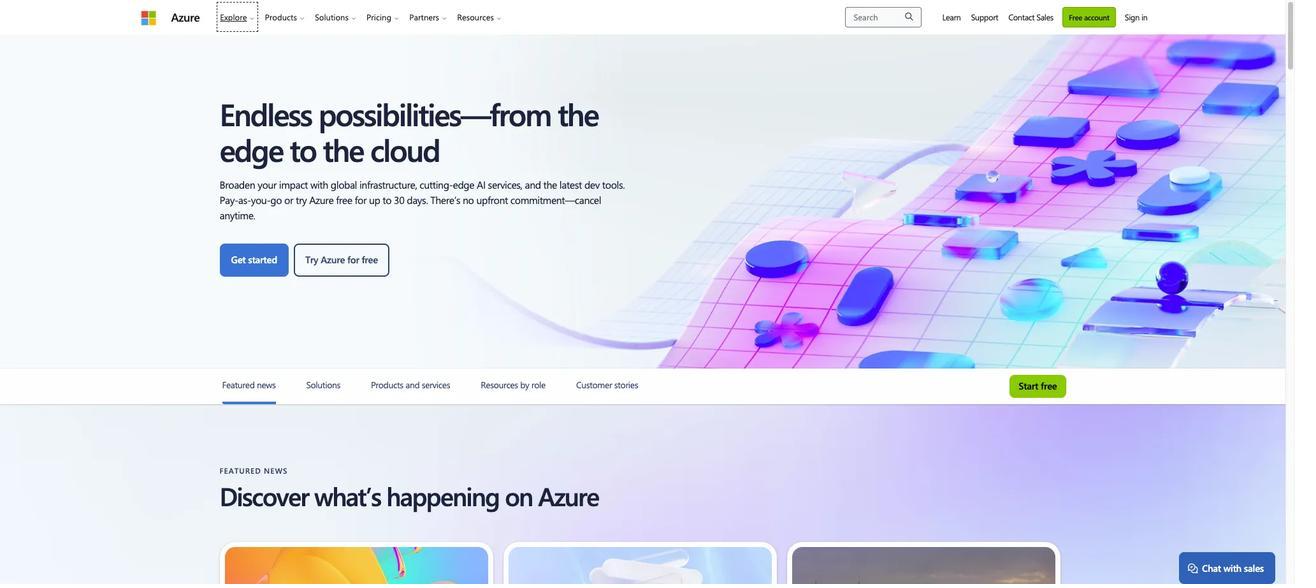Task type: describe. For each thing, give the bounding box(es) containing it.
resources
[[457, 11, 494, 22]]

for
[[348, 253, 360, 266]]

possibilities—from
[[319, 93, 551, 134]]

learn
[[943, 11, 961, 22]]

sales
[[1037, 11, 1054, 22]]

start free button
[[1010, 375, 1067, 398]]

support
[[972, 11, 999, 22]]

partners button
[[404, 0, 452, 34]]

get
[[231, 253, 246, 266]]

chat
[[1203, 562, 1222, 575]]

solutions
[[315, 11, 349, 22]]

partners
[[410, 11, 440, 22]]

primary element
[[133, 0, 515, 34]]

products button
[[260, 0, 310, 34]]

free inside start free button
[[1042, 379, 1058, 392]]

try
[[305, 253, 319, 266]]

try azure for free button
[[294, 244, 390, 277]]

endless
[[220, 93, 312, 134]]

free account link
[[1063, 7, 1117, 27]]

sign in link
[[1120, 0, 1153, 34]]

hero banner image image
[[0, 34, 1286, 369]]

azure inside button
[[321, 253, 345, 266]]

contact sales link
[[1004, 0, 1059, 34]]

free inside try azure for free button
[[362, 253, 378, 266]]

azure inside primary element
[[171, 9, 200, 25]]

solutions button
[[310, 0, 362, 34]]

learn link
[[938, 0, 966, 34]]

in
[[1142, 11, 1148, 22]]

pricing button
[[362, 0, 404, 34]]

free account
[[1070, 12, 1110, 22]]

get started
[[231, 253, 277, 266]]

products
[[265, 11, 297, 22]]

pricing
[[367, 11, 392, 22]]



Task type: vqa. For each thing, say whether or not it's contained in the screenshot.
Pricing dropdown button
yes



Task type: locate. For each thing, give the bounding box(es) containing it.
Search azure.com text field
[[846, 7, 922, 27]]

0 horizontal spatial azure
[[171, 9, 200, 25]]

support link
[[966, 0, 1004, 34]]

try azure for free
[[305, 253, 378, 266]]

free
[[1070, 12, 1083, 22]]

account
[[1085, 12, 1110, 22]]

start
[[1019, 379, 1039, 392]]

started
[[248, 253, 277, 266]]

cloud
[[370, 129, 440, 170]]

start free
[[1019, 379, 1058, 392]]

to
[[290, 129, 316, 170]]

azure left for
[[321, 253, 345, 266]]

get started button
[[220, 244, 289, 277]]

chat with sales
[[1203, 562, 1265, 575]]

1 horizontal spatial azure
[[321, 253, 345, 266]]

sign
[[1126, 11, 1140, 22]]

sales
[[1245, 562, 1265, 575]]

0 vertical spatial free
[[362, 253, 378, 266]]

resources button
[[452, 0, 507, 34]]

free right start
[[1042, 379, 1058, 392]]

free right for
[[362, 253, 378, 266]]

0 vertical spatial azure
[[171, 9, 200, 25]]

contact
[[1009, 11, 1035, 22]]

azure left the explore
[[171, 9, 200, 25]]

1 vertical spatial free
[[1042, 379, 1058, 392]]

endless possibilities—from the edge to the cloud
[[220, 93, 599, 170]]

the
[[558, 93, 599, 134], [323, 129, 364, 170]]

0 horizontal spatial free
[[362, 253, 378, 266]]

1 horizontal spatial free
[[1042, 379, 1058, 392]]

edge
[[220, 129, 283, 170]]

0 horizontal spatial the
[[323, 129, 364, 170]]

azure link
[[171, 9, 200, 25]]

contact sales
[[1009, 11, 1054, 22]]

featured news image
[[222, 402, 276, 404]]

azure
[[171, 9, 200, 25], [321, 253, 345, 266]]

Global search field
[[846, 7, 922, 27]]

explore button
[[215, 0, 260, 34]]

explore
[[220, 11, 247, 22]]

free
[[362, 253, 378, 266], [1042, 379, 1058, 392]]

sign in
[[1126, 11, 1148, 22]]

1 horizontal spatial the
[[558, 93, 599, 134]]

1 vertical spatial azure
[[321, 253, 345, 266]]

chat with sales button
[[1180, 552, 1276, 584]]

with
[[1224, 562, 1242, 575]]



